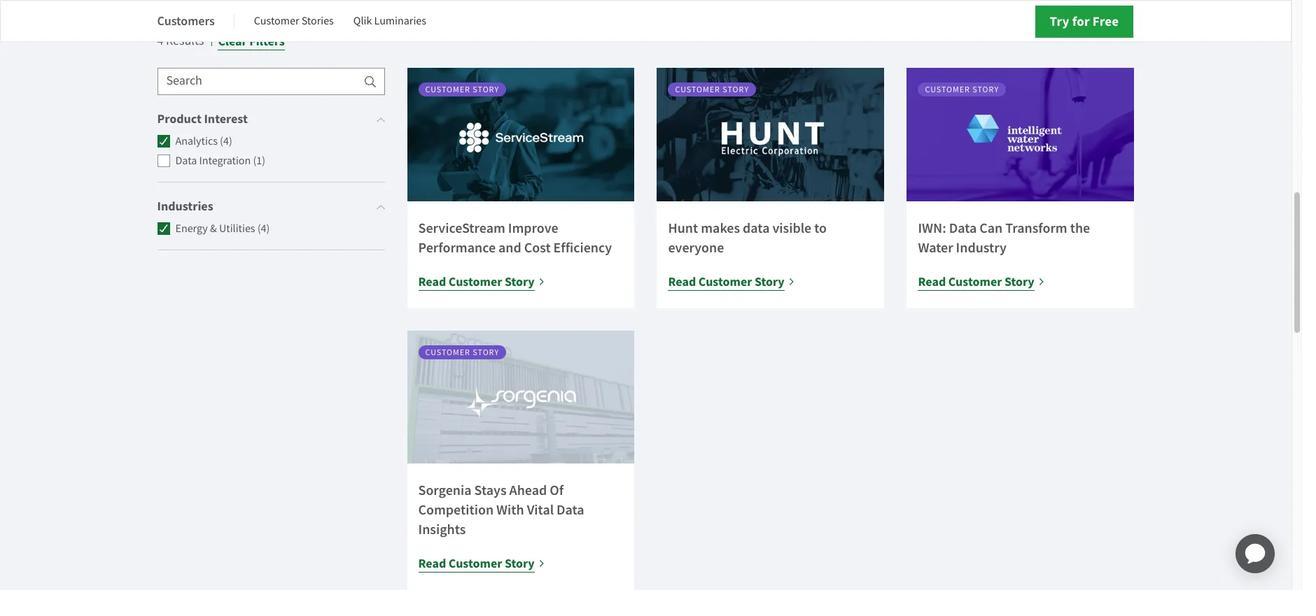 Task type: locate. For each thing, give the bounding box(es) containing it.
iwn: data can transform the water industry link
[[918, 219, 1090, 257]]

data down of at the bottom of the page
[[557, 501, 584, 520]]

hunt makes data visible to everyone
[[668, 219, 827, 257]]

read down water
[[918, 274, 946, 290]]

water
[[918, 239, 953, 257]]

stays
[[474, 482, 506, 500]]

customer stories
[[254, 14, 334, 28]]

read for sorgenia stays ahead of competition with vital data insights
[[418, 556, 446, 573]]

sorgenia stays ahead of competition with vital data insights
[[418, 482, 584, 539]]

stories
[[301, 14, 334, 28]]

0 horizontal spatial data
[[175, 154, 197, 168]]

customer story link
[[407, 68, 635, 202], [657, 68, 884, 202], [907, 68, 1134, 202], [407, 331, 635, 464]]

read customer story link
[[418, 272, 545, 292], [668, 272, 795, 292], [918, 272, 1045, 292], [418, 555, 545, 574]]

try for free link
[[1035, 6, 1134, 38]]

clear filters
[[218, 33, 285, 50]]

read
[[418, 274, 446, 290], [668, 274, 696, 290], [918, 274, 946, 290], [418, 556, 446, 573]]

read down performance
[[418, 274, 446, 290]]

can
[[979, 219, 1003, 237]]

qlik
[[353, 14, 372, 28]]

(4)
[[220, 135, 232, 149], [257, 222, 270, 236]]

read customer story down industry
[[918, 274, 1034, 290]]

read customer story
[[418, 274, 535, 290], [668, 274, 785, 290], [918, 274, 1034, 290], [418, 556, 535, 573]]

insights
[[418, 521, 466, 539]]

application
[[1219, 518, 1292, 591]]

story
[[473, 84, 499, 95], [723, 84, 749, 95], [973, 84, 999, 95], [505, 274, 535, 290], [755, 274, 785, 290], [1004, 274, 1034, 290], [473, 347, 499, 358], [505, 556, 535, 573]]

0 vertical spatial data
[[175, 154, 197, 168]]

read down insights
[[418, 556, 446, 573]]

with
[[496, 501, 524, 520]]

read customer story link down industry
[[918, 272, 1045, 292]]

(4) up integration in the left of the page
[[220, 135, 232, 149]]

1 vertical spatial (4)
[[257, 222, 270, 236]]

analytics (4) data integration (1)
[[175, 135, 265, 168]]

servicestream image
[[407, 68, 635, 202]]

data inside iwn: data can transform the water industry
[[949, 219, 977, 237]]

product interest button
[[157, 109, 385, 129]]

customer stories link
[[254, 4, 334, 38]]

read customer story link down performance
[[418, 272, 545, 292]]

customer story for iwn:
[[925, 84, 999, 95]]

industries button
[[157, 197, 385, 217]]

of
[[550, 482, 564, 500]]

read customer story for can
[[918, 274, 1034, 290]]

1 vertical spatial data
[[949, 219, 977, 237]]

transform
[[1005, 219, 1067, 237]]

customer inside menu bar
[[254, 14, 299, 28]]

read for servicestream improve performance and cost efficiency
[[418, 274, 446, 290]]

read customer story down performance
[[418, 274, 535, 290]]

4
[[157, 33, 163, 49]]

servicestream improve performance and cost efficiency link
[[418, 219, 612, 257]]

2 vertical spatial data
[[557, 501, 584, 520]]

luminaries
[[374, 14, 426, 28]]

read down everyone
[[668, 274, 696, 290]]

2 horizontal spatial data
[[949, 219, 977, 237]]

interest
[[204, 111, 248, 128]]

(1)
[[253, 154, 265, 168]]

servicestream
[[418, 219, 505, 237]]

qlik luminaries link
[[353, 4, 426, 38]]

product interest
[[157, 111, 248, 128]]

read customer story link down insights
[[418, 555, 545, 574]]

(4) down industries dropdown button
[[257, 222, 270, 236]]

read customer story link down hunt makes data visible to everyone link
[[668, 272, 795, 292]]

integration
[[199, 154, 251, 168]]

data down analytics
[[175, 154, 197, 168]]

try
[[1050, 13, 1069, 30]]

efficiency
[[553, 239, 612, 257]]

customer story
[[425, 84, 499, 95], [675, 84, 749, 95], [925, 84, 999, 95], [425, 347, 499, 358]]

product
[[157, 111, 201, 128]]

read customer story for data
[[668, 274, 785, 290]]

data up industry
[[949, 219, 977, 237]]

data inside analytics (4) data integration (1)
[[175, 154, 197, 168]]

data
[[743, 219, 770, 237]]

ahead
[[509, 482, 547, 500]]

1 horizontal spatial data
[[557, 501, 584, 520]]

read customer story down everyone
[[668, 274, 785, 290]]

customer
[[254, 14, 299, 28], [425, 84, 470, 95], [675, 84, 720, 95], [925, 84, 970, 95], [449, 274, 502, 290], [698, 274, 752, 290], [948, 274, 1002, 290], [425, 347, 470, 358], [449, 556, 502, 573]]

data
[[175, 154, 197, 168], [949, 219, 977, 237], [557, 501, 584, 520]]

read customer story down insights
[[418, 556, 535, 573]]

customers
[[157, 12, 215, 29]]

everyone
[[668, 239, 724, 257]]

0 vertical spatial (4)
[[220, 135, 232, 149]]

the
[[1070, 219, 1090, 237]]

0 horizontal spatial (4)
[[220, 135, 232, 149]]

customers menu bar
[[157, 4, 446, 38]]



Task type: describe. For each thing, give the bounding box(es) containing it.
qlik luminaries
[[353, 14, 426, 28]]

hunt electric corp image
[[657, 68, 884, 202]]

cost
[[524, 239, 551, 257]]

customer story link for stays
[[407, 331, 635, 464]]

read for hunt makes data visible to everyone
[[668, 274, 696, 290]]

try for free
[[1050, 13, 1119, 30]]

improve
[[508, 219, 558, 237]]

read customer story for performance
[[418, 274, 535, 290]]

iwn:
[[918, 219, 946, 237]]

hunt
[[668, 219, 698, 237]]

utilities
[[219, 222, 255, 236]]

servicestream improve performance and cost efficiency
[[418, 219, 612, 257]]

energy
[[175, 222, 208, 236]]

industries
[[157, 198, 213, 215]]

sorgenia
[[418, 482, 471, 500]]

customer story for sorgenia
[[425, 347, 499, 358]]

hunt makes data visible to everyone link
[[668, 219, 827, 257]]

1 horizontal spatial (4)
[[257, 222, 270, 236]]

read customer story link for ahead
[[418, 555, 545, 574]]

iwn: data can transform the water industry
[[918, 219, 1090, 257]]

filters
[[249, 33, 285, 50]]

read customer story link for data
[[668, 272, 795, 292]]

customer story for servicestream
[[425, 84, 499, 95]]

read customer story for ahead
[[418, 556, 535, 573]]

clear filters link
[[218, 32, 285, 51]]

makes
[[701, 219, 740, 237]]

&
[[210, 222, 217, 236]]

analytics
[[175, 135, 218, 149]]

sorgenia image
[[407, 331, 635, 464]]

sorgenia stays ahead of competition with vital data insights link
[[418, 482, 584, 539]]

results
[[166, 33, 204, 49]]

competition
[[418, 501, 494, 520]]

energy & utilities (4)
[[175, 222, 270, 236]]

industry
[[956, 239, 1007, 257]]

data inside the sorgenia stays ahead of competition with vital data insights
[[557, 501, 584, 520]]

customer story link for data
[[907, 68, 1134, 202]]

for
[[1072, 13, 1090, 30]]

vital
[[527, 501, 554, 520]]

clear
[[218, 33, 247, 50]]

qlik customer - intelligent water networks image
[[907, 68, 1134, 202]]

(4) inside analytics (4) data integration (1)
[[220, 135, 232, 149]]

customer story link for improve
[[407, 68, 635, 202]]

customer story link for makes
[[657, 68, 884, 202]]

performance
[[418, 239, 496, 257]]

4 results
[[157, 33, 204, 49]]

read customer story link for can
[[918, 272, 1045, 292]]

visible
[[772, 219, 811, 237]]

and
[[498, 239, 521, 257]]

free
[[1093, 13, 1119, 30]]

to
[[814, 219, 827, 237]]

customer story for hunt
[[675, 84, 749, 95]]

read for iwn: data can transform the water industry
[[918, 274, 946, 290]]

read customer story link for performance
[[418, 272, 545, 292]]



Task type: vqa. For each thing, say whether or not it's contained in the screenshot.
Can
yes



